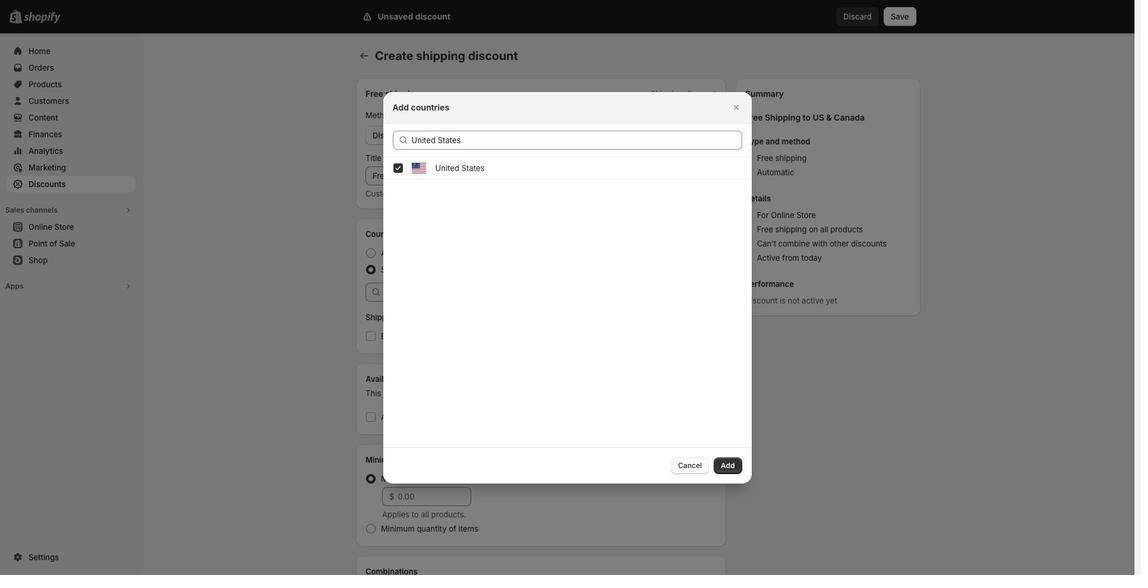 Task type: vqa. For each thing, say whether or not it's contained in the screenshot.
Your Trial Ends On October 28 .
no



Task type: locate. For each thing, give the bounding box(es) containing it.
shopify image
[[24, 12, 61, 24]]

dialog
[[0, 92, 1135, 484]]

Search countries text field
[[412, 130, 742, 149]]



